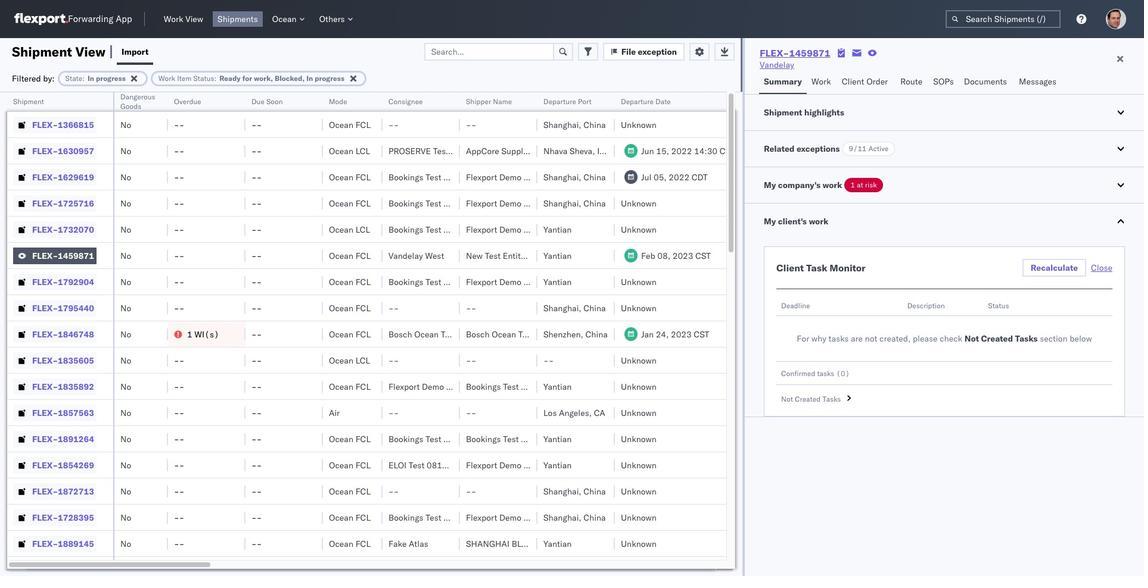 Task type: locate. For each thing, give the bounding box(es) containing it.
flex- up "flex-1835892" button
[[32, 356, 58, 366]]

shipment down "summary" button
[[764, 107, 802, 118]]

0 horizontal spatial cdt
[[692, 172, 708, 183]]

0 horizontal spatial created
[[795, 395, 821, 404]]

Search Shipments (/) text field
[[946, 10, 1061, 28]]

flex-1792904
[[32, 277, 94, 288]]

1 vertical spatial status
[[988, 302, 1009, 311]]

15 no from the top
[[120, 487, 131, 497]]

0 vertical spatial 2023
[[673, 251, 693, 261]]

ocean for 1835892
[[329, 382, 353, 393]]

yantian for flex-1889145
[[544, 539, 572, 550]]

flex- down flex-1459871 button
[[32, 277, 58, 288]]

7 resize handle column header from the left
[[523, 92, 538, 577]]

route
[[901, 76, 923, 87]]

12 no from the top
[[120, 408, 131, 419]]

1 resize handle column header from the left
[[99, 92, 113, 577]]

tasks left are
[[829, 334, 849, 345]]

2 lcl from the top
[[356, 224, 370, 235]]

3 no from the top
[[120, 172, 131, 183]]

flex- up flex-1728395 button
[[32, 487, 58, 497]]

1 vertical spatial lcl
[[356, 224, 370, 235]]

ocean fcl for flex-1629619
[[329, 172, 371, 183]]

documents button
[[960, 71, 1015, 94]]

1 vertical spatial cdt
[[692, 172, 708, 183]]

13 ocean fcl from the top
[[329, 539, 371, 550]]

1 horizontal spatial client
[[842, 76, 865, 87]]

client task monitor
[[777, 262, 866, 274]]

bookings test consignee for flex-1891264
[[389, 434, 484, 445]]

no for flex-1857563
[[120, 408, 131, 419]]

flexport demo shipper co. for 1732070
[[466, 224, 567, 235]]

8 ocean fcl from the top
[[329, 382, 371, 393]]

client left task at right top
[[777, 262, 804, 274]]

flex- down flex-1792904 button
[[32, 303, 58, 314]]

flex- down flex-1732070 button
[[32, 251, 58, 261]]

messages button
[[1015, 71, 1063, 94]]

4 shanghai, china from the top
[[544, 303, 606, 314]]

china for flex-1795440
[[584, 303, 606, 314]]

0 horizontal spatial in
[[88, 74, 94, 83]]

flex-1857563
[[32, 408, 94, 419]]

1 horizontal spatial tasks
[[1015, 334, 1038, 345]]

2 ocean fcl from the top
[[329, 172, 371, 183]]

1 left wi(s)
[[187, 329, 192, 340]]

departure port
[[544, 97, 592, 106]]

vandelay left west
[[389, 251, 423, 261]]

0 vertical spatial 2022
[[672, 146, 692, 156]]

vandelay for vandelay west
[[389, 251, 423, 261]]

ocean for 1854269
[[329, 460, 353, 471]]

no for flex-1366815
[[120, 120, 131, 130]]

0 vertical spatial created
[[981, 334, 1013, 345]]

ocean fcl for flex-1889145
[[329, 539, 371, 550]]

0 vertical spatial ocean lcl
[[329, 146, 370, 156]]

8 no from the top
[[120, 303, 131, 314]]

work button
[[807, 71, 837, 94]]

ocean for 1732070
[[329, 224, 353, 235]]

0 vertical spatial cdt
[[720, 146, 736, 156]]

eloi
[[389, 460, 407, 471]]

(
[[837, 370, 841, 378]]

2 departure from the left
[[621, 97, 654, 106]]

cst
[[696, 251, 711, 261], [694, 329, 709, 340]]

work right app
[[164, 14, 183, 24]]

co. for 1854269
[[555, 460, 567, 471]]

deadline
[[781, 302, 810, 311]]

flex-1835605 button
[[13, 353, 96, 369]]

0 vertical spatial cst
[[696, 251, 711, 261]]

fcl for flex-1366815
[[356, 120, 371, 130]]

6 ocean fcl from the top
[[329, 303, 371, 314]]

1 horizontal spatial 1
[[851, 181, 855, 190]]

eloi test 081801
[[389, 460, 458, 471]]

work inside button
[[809, 216, 829, 227]]

file
[[621, 46, 636, 57]]

2 my from the top
[[764, 216, 776, 227]]

flex- for flex-1728395 button
[[32, 513, 58, 524]]

0 horizontal spatial :
[[82, 74, 85, 83]]

flexport for 1728395
[[466, 513, 497, 524]]

1 lcl from the top
[[356, 146, 370, 156]]

flex- up flex-1732070 button
[[32, 198, 58, 209]]

no for flex-1459871
[[120, 251, 131, 261]]

3 shanghai, from the top
[[544, 198, 582, 209]]

13 no from the top
[[120, 434, 131, 445]]

china for flex-1629619
[[584, 172, 606, 183]]

view up 'state : in progress'
[[75, 43, 106, 60]]

not inside button
[[781, 395, 793, 404]]

resize handle column header
[[99, 92, 113, 577], [154, 92, 168, 577], [231, 92, 246, 577], [309, 92, 323, 577], [368, 92, 383, 577], [446, 92, 460, 577], [523, 92, 538, 577], [601, 92, 615, 577]]

departure date button
[[615, 95, 740, 107]]

unknown for 1889145
[[621, 539, 657, 550]]

ocean for 1792904
[[329, 277, 353, 288]]

flex-1459871 up summary
[[760, 47, 831, 59]]

departure inside 'button'
[[621, 97, 654, 106]]

0 horizontal spatial flex-1459871
[[32, 251, 94, 261]]

12 ocean fcl from the top
[[329, 513, 371, 524]]

bookings test consignee for flex-1792904
[[389, 277, 484, 288]]

0 horizontal spatial bosch ocean test
[[389, 329, 457, 340]]

8 resize handle column header from the left
[[601, 92, 615, 577]]

cdt down 14:30
[[692, 172, 708, 183]]

1 no from the top
[[120, 120, 131, 130]]

0 horizontal spatial progress
[[96, 74, 126, 83]]

new
[[466, 251, 483, 261]]

work up highlights
[[812, 76, 831, 87]]

16 no from the top
[[120, 513, 131, 524]]

2 vertical spatial ocean lcl
[[329, 356, 370, 366]]

flex- down flex-1857563 button
[[32, 434, 58, 445]]

name
[[493, 97, 512, 106]]

2023 right 08,
[[673, 251, 693, 261]]

demo for 1728395
[[499, 513, 522, 524]]

shipper for flex-1732070
[[524, 224, 553, 235]]

1 bosch ocean test from the left
[[389, 329, 457, 340]]

flex- up flex-1872713 button
[[32, 460, 58, 471]]

departure left the port
[[544, 97, 576, 106]]

shipper for flex-1629619
[[524, 172, 553, 183]]

0 vertical spatial my
[[764, 180, 776, 191]]

for
[[242, 74, 252, 83]]

8 fcl from the top
[[356, 382, 371, 393]]

3 unknown from the top
[[621, 224, 657, 235]]

work left at
[[823, 180, 842, 191]]

12 fcl from the top
[[356, 513, 371, 524]]

2 fcl from the top
[[356, 172, 371, 183]]

2 shanghai, china from the top
[[544, 172, 606, 183]]

departure inside button
[[544, 97, 576, 106]]

1 vertical spatial 1
[[187, 329, 192, 340]]

5 resize handle column header from the left
[[368, 92, 383, 577]]

ocean fcl for flex-1846748
[[329, 329, 371, 340]]

view for shipment view
[[75, 43, 106, 60]]

flex- for flex-1857563 button
[[32, 408, 58, 419]]

2022 right '15,'
[[672, 146, 692, 156]]

0 vertical spatial tasks
[[1015, 334, 1038, 345]]

blocked,
[[275, 74, 305, 83]]

0 horizontal spatial tasks
[[823, 395, 841, 404]]

2 no from the top
[[120, 146, 131, 156]]

6 no from the top
[[120, 251, 131, 261]]

shanghai, for flex-1366815
[[544, 120, 582, 130]]

proserve test account
[[389, 146, 483, 156]]

unknown for 1732070
[[621, 224, 657, 235]]

in
[[88, 74, 94, 83], [306, 74, 313, 83]]

created inside button
[[795, 395, 821, 404]]

no for flex-1835892
[[120, 382, 131, 393]]

item
[[177, 74, 192, 83]]

client's
[[778, 216, 807, 227]]

14 no from the top
[[120, 460, 131, 471]]

0 vertical spatial 1
[[851, 181, 855, 190]]

0 vertical spatial flex-1459871
[[760, 47, 831, 59]]

13 fcl from the top
[[356, 539, 371, 550]]

cst right 08,
[[696, 251, 711, 261]]

1 vertical spatial flex-1459871
[[32, 251, 94, 261]]

17 no from the top
[[120, 539, 131, 550]]

1 in from the left
[[88, 74, 94, 83]]

1 vertical spatial 2023
[[671, 329, 692, 340]]

ocean for 1459871
[[329, 251, 353, 261]]

resize handle column header for dangerous goods
[[154, 92, 168, 577]]

cst right 24,
[[694, 329, 709, 340]]

24,
[[656, 329, 669, 340]]

fake atlas
[[389, 539, 428, 550]]

2 vertical spatial lcl
[[356, 356, 370, 366]]

departure left date
[[621, 97, 654, 106]]

flex- up flex-1857563 button
[[32, 382, 58, 393]]

flex-1366815 button
[[13, 117, 96, 133]]

2023 right 24,
[[671, 329, 692, 340]]

related
[[764, 144, 795, 154]]

vandelay for vandelay
[[760, 60, 794, 70]]

flex- up summary
[[760, 47, 789, 59]]

3 fcl from the top
[[356, 198, 371, 209]]

: left ready
[[214, 74, 217, 83]]

0 horizontal spatial 1
[[187, 329, 192, 340]]

flex-1732070 button
[[13, 221, 96, 238]]

081801
[[427, 460, 458, 471]]

2 unknown from the top
[[621, 198, 657, 209]]

ltd
[[530, 146, 542, 156]]

10 fcl from the top
[[356, 460, 371, 471]]

my left company's
[[764, 180, 776, 191]]

yantian for flex-1732070
[[544, 224, 572, 235]]

3 yantian from the top
[[544, 277, 572, 288]]

1 vertical spatial my
[[764, 216, 776, 227]]

flex- down flex-1728395 button
[[32, 539, 58, 550]]

1 horizontal spatial bosch ocean test
[[466, 329, 534, 340]]

shipper name button
[[460, 95, 526, 107]]

10 no from the top
[[120, 356, 131, 366]]

5 yantian from the top
[[544, 434, 572, 445]]

work right client's
[[809, 216, 829, 227]]

west
[[425, 251, 444, 261]]

shanghai
[[466, 539, 510, 550]]

resize handle column header for shipper name
[[523, 92, 538, 577]]

order
[[867, 76, 888, 87]]

9 unknown from the top
[[621, 434, 657, 445]]

6 shanghai, from the top
[[544, 513, 582, 524]]

no for flex-1889145
[[120, 539, 131, 550]]

fcl for flex-1725716
[[356, 198, 371, 209]]

no for flex-1835605
[[120, 356, 131, 366]]

9 no from the top
[[120, 329, 131, 340]]

2022 right '05,'
[[669, 172, 690, 183]]

in right state
[[88, 74, 94, 83]]

shipment down filtered
[[13, 97, 44, 106]]

bookings for flex-1629619
[[389, 172, 424, 183]]

bookings test consignee for flex-1732070
[[389, 224, 484, 235]]

7 unknown from the top
[[621, 382, 657, 393]]

view left shipments link
[[185, 14, 203, 24]]

4 fcl from the top
[[356, 251, 371, 261]]

consignee for flex-1728395
[[444, 513, 484, 524]]

ocean for 1366815
[[329, 120, 353, 130]]

state : in progress
[[65, 74, 126, 83]]

status
[[193, 74, 214, 83], [988, 302, 1009, 311]]

1 vertical spatial client
[[777, 262, 804, 274]]

1 vertical spatial 2022
[[669, 172, 690, 183]]

state
[[65, 74, 82, 83]]

tasks down (
[[823, 395, 841, 404]]

6 fcl from the top
[[356, 303, 371, 314]]

0 horizontal spatial client
[[777, 262, 804, 274]]

flexport demo shipper co. for 1854269
[[466, 460, 567, 471]]

flexport demo shipper co. for 1792904
[[466, 277, 567, 288]]

2 resize handle column header from the left
[[154, 92, 168, 577]]

1 yantian from the top
[[544, 224, 572, 235]]

6 resize handle column header from the left
[[446, 92, 460, 577]]

lcl for proserve
[[356, 146, 370, 156]]

flex- down shipment button
[[32, 120, 58, 130]]

work view
[[164, 14, 203, 24]]

1 horizontal spatial view
[[185, 14, 203, 24]]

lcl
[[356, 146, 370, 156], [356, 224, 370, 235], [356, 356, 370, 366]]

10 unknown from the top
[[621, 460, 657, 471]]

4 unknown from the top
[[621, 277, 657, 288]]

account
[[451, 146, 483, 156]]

1 horizontal spatial created
[[981, 334, 1013, 345]]

unknown for 1728395
[[621, 513, 657, 524]]

at
[[857, 181, 863, 190]]

11 fcl from the top
[[356, 487, 371, 497]]

2022 for cdt
[[669, 172, 690, 183]]

1459871 up 1792904
[[58, 251, 94, 261]]

2022 for 14:30
[[672, 146, 692, 156]]

10 ocean fcl from the top
[[329, 460, 371, 471]]

client inside client order button
[[842, 76, 865, 87]]

flex- for the flex-1854269 button
[[32, 460, 58, 471]]

yantian for flex-1835892
[[544, 382, 572, 393]]

shanghai, china for flex-1728395
[[544, 513, 606, 524]]

flex-1732070
[[32, 224, 94, 235]]

flexport. image
[[14, 13, 68, 25]]

client left the "order"
[[842, 76, 865, 87]]

0 vertical spatial work
[[823, 180, 842, 191]]

ocean
[[272, 14, 297, 24], [329, 120, 353, 130], [329, 146, 353, 156], [329, 172, 353, 183], [329, 198, 353, 209], [329, 224, 353, 235], [329, 251, 353, 261], [329, 277, 353, 288], [329, 303, 353, 314], [329, 329, 353, 340], [414, 329, 439, 340], [492, 329, 516, 340], [329, 356, 353, 366], [329, 382, 353, 393], [329, 434, 353, 445], [329, 460, 353, 471], [329, 487, 353, 497], [329, 513, 353, 524], [329, 539, 353, 550]]

0 vertical spatial tasks
[[829, 334, 849, 345]]

1 vertical spatial ocean lcl
[[329, 224, 370, 235]]

3 ocean fcl from the top
[[329, 198, 371, 209]]

1459871 up work button
[[789, 47, 831, 59]]

7 no from the top
[[120, 277, 131, 288]]

1459871 inside button
[[58, 251, 94, 261]]

shanghai, for flex-1725716
[[544, 198, 582, 209]]

flex- down flex-1725716 button
[[32, 224, 58, 235]]

unknown for 1891264
[[621, 434, 657, 445]]

flexport demo shipper co. for 1629619
[[466, 172, 567, 183]]

1 horizontal spatial cdt
[[720, 146, 736, 156]]

overdue
[[174, 97, 201, 106]]

4 shanghai, from the top
[[544, 303, 582, 314]]

flex-1854269 button
[[13, 457, 96, 474]]

4 no from the top
[[120, 198, 131, 209]]

12 unknown from the top
[[621, 513, 657, 524]]

1 horizontal spatial 1459871
[[789, 47, 831, 59]]

flex- down "flex-1366815" button
[[32, 146, 58, 156]]

2 shanghai, from the top
[[544, 172, 582, 183]]

2 ocean lcl from the top
[[329, 224, 370, 235]]

tasks inside button
[[823, 395, 841, 404]]

no for flex-1728395
[[120, 513, 131, 524]]

1 vertical spatial view
[[75, 43, 106, 60]]

4 ocean fcl from the top
[[329, 251, 371, 261]]

departure for departure date
[[621, 97, 654, 106]]

1 ocean fcl from the top
[[329, 120, 371, 130]]

shanghai, china for flex-1725716
[[544, 198, 606, 209]]

1 horizontal spatial :
[[214, 74, 217, 83]]

resize handle column header for shipment
[[99, 92, 113, 577]]

flex-1795440
[[32, 303, 94, 314]]

confirmed
[[781, 370, 816, 378]]

2 vertical spatial shipment
[[764, 107, 802, 118]]

ocean fcl for flex-1891264
[[329, 434, 371, 445]]

my
[[764, 180, 776, 191], [764, 216, 776, 227]]

ocean lcl for --
[[329, 356, 370, 366]]

1 horizontal spatial vandelay
[[760, 60, 794, 70]]

created down confirmed tasks ( 0 )
[[795, 395, 821, 404]]

9 ocean fcl from the top
[[329, 434, 371, 445]]

tasks left (
[[817, 370, 835, 378]]

11 unknown from the top
[[621, 487, 657, 497]]

1 vertical spatial not
[[781, 395, 793, 404]]

tasks left section
[[1015, 334, 1038, 345]]

0 vertical spatial lcl
[[356, 146, 370, 156]]

sops
[[934, 76, 954, 87]]

my left client's
[[764, 216, 776, 227]]

exceptions
[[797, 144, 840, 154]]

not
[[965, 334, 979, 345], [781, 395, 793, 404]]

7 fcl from the top
[[356, 329, 371, 340]]

5 fcl from the top
[[356, 277, 371, 288]]

11 no from the top
[[120, 382, 131, 393]]

created right check
[[981, 334, 1013, 345]]

1 vertical spatial 1459871
[[58, 251, 94, 261]]

risk
[[865, 181, 877, 190]]

in right blocked,
[[306, 74, 313, 83]]

not right check
[[965, 334, 979, 345]]

file exception
[[621, 46, 677, 57]]

bookings test consignee for flex-1725716
[[389, 198, 484, 209]]

1 fcl from the top
[[356, 120, 371, 130]]

vandelay link
[[760, 59, 794, 71]]

6 unknown from the top
[[621, 356, 657, 366]]

file exception button
[[603, 43, 685, 60], [603, 43, 685, 60]]

1 shanghai, china from the top
[[544, 120, 606, 130]]

flex- down "flex-1835892" button
[[32, 408, 58, 419]]

1 progress from the left
[[96, 74, 126, 83]]

resize handle column header for departure port
[[601, 92, 615, 577]]

vandelay up summary
[[760, 60, 794, 70]]

china for flex-1725716
[[584, 198, 606, 209]]

flex- down flex-1630957 button
[[32, 172, 58, 183]]

cdt right 14:30
[[720, 146, 736, 156]]

6 shanghai, china from the top
[[544, 513, 606, 524]]

lcl for bookings
[[356, 224, 370, 235]]

my company's work
[[764, 180, 842, 191]]

ocean fcl for flex-1872713
[[329, 487, 371, 497]]

progress up dangerous
[[96, 74, 126, 83]]

appcore
[[466, 146, 499, 156]]

flex-1459871 up flex-1792904 on the top left of page
[[32, 251, 94, 261]]

0 vertical spatial client
[[842, 76, 865, 87]]

1 vertical spatial cst
[[694, 329, 709, 340]]

1 horizontal spatial status
[[988, 302, 1009, 311]]

9 fcl from the top
[[356, 434, 371, 445]]

flex-1891264 button
[[13, 431, 96, 448]]

flex- for flex-1732070 button
[[32, 224, 58, 235]]

1 my from the top
[[764, 180, 776, 191]]

7 yantian from the top
[[544, 539, 572, 550]]

11 ocean fcl from the top
[[329, 487, 371, 497]]

0 horizontal spatial not
[[781, 395, 793, 404]]

0 vertical spatial shipment
[[12, 43, 72, 60]]

0 horizontal spatial bosch
[[389, 329, 412, 340]]

my inside button
[[764, 216, 776, 227]]

close
[[1091, 263, 1113, 274]]

0 horizontal spatial 1459871
[[58, 251, 94, 261]]

0 vertical spatial status
[[193, 74, 214, 83]]

summary button
[[759, 71, 807, 94]]

0 horizontal spatial view
[[75, 43, 106, 60]]

demo for 1792904
[[499, 277, 522, 288]]

1 vertical spatial work
[[809, 216, 829, 227]]

0 horizontal spatial vandelay
[[389, 251, 423, 261]]

ocean for 1795440
[[329, 303, 353, 314]]

shanghai, for flex-1728395
[[544, 513, 582, 524]]

1 horizontal spatial departure
[[621, 97, 654, 106]]

7 ocean fcl from the top
[[329, 329, 371, 340]]

1 vertical spatial vandelay
[[389, 251, 423, 261]]

1 vertical spatial shipment
[[13, 97, 44, 106]]

work
[[823, 180, 842, 191], [809, 216, 829, 227]]

work view link
[[159, 11, 208, 27]]

flex-1459871 button
[[13, 248, 96, 264]]

1 ocean lcl from the top
[[329, 146, 370, 156]]

1 horizontal spatial not
[[965, 334, 979, 345]]

flex-1630957 button
[[13, 143, 96, 159]]

1 vertical spatial created
[[795, 395, 821, 404]]

1 horizontal spatial bosch
[[466, 329, 490, 340]]

co. for 1725716
[[555, 198, 567, 209]]

no for flex-1854269
[[120, 460, 131, 471]]

progress up mode
[[315, 74, 345, 83]]

4 yantian from the top
[[544, 382, 572, 393]]

1 horizontal spatial progress
[[315, 74, 345, 83]]

0 vertical spatial vandelay
[[760, 60, 794, 70]]

1629619
[[58, 172, 94, 183]]

0 horizontal spatial departure
[[544, 97, 576, 106]]

: right by:
[[82, 74, 85, 83]]

5 no from the top
[[120, 224, 131, 235]]

5 unknown from the top
[[621, 303, 657, 314]]

13 unknown from the top
[[621, 539, 657, 550]]

shipment up by:
[[12, 43, 72, 60]]

ocean for 1889145
[[329, 539, 353, 550]]

1 left at
[[851, 181, 855, 190]]

1 shanghai, from the top
[[544, 120, 582, 130]]

3 shanghai, china from the top
[[544, 198, 606, 209]]

flex- down the 'flex-1795440' button
[[32, 329, 58, 340]]

1 horizontal spatial in
[[306, 74, 313, 83]]

flexport
[[466, 172, 497, 183], [466, 198, 497, 209], [466, 224, 497, 235], [466, 277, 497, 288], [389, 382, 420, 393], [466, 460, 497, 471], [466, 513, 497, 524]]

yantian for flex-1792904
[[544, 277, 572, 288]]

0 vertical spatial view
[[185, 14, 203, 24]]

china for flex-1846748
[[586, 329, 608, 340]]

1 departure from the left
[[544, 97, 576, 106]]

created
[[981, 334, 1013, 345], [795, 395, 821, 404]]

2 yantian from the top
[[544, 251, 572, 261]]

1 unknown from the top
[[621, 120, 657, 130]]

6 yantian from the top
[[544, 460, 572, 471]]

flex- for the 'flex-1795440' button
[[32, 303, 58, 314]]

flex-1728395
[[32, 513, 94, 524]]

5 ocean fcl from the top
[[329, 277, 371, 288]]

shipper
[[466, 97, 491, 106], [524, 172, 553, 183], [524, 198, 553, 209], [524, 224, 553, 235], [524, 277, 553, 288], [446, 382, 476, 393], [521, 434, 550, 445], [524, 460, 553, 471], [524, 513, 553, 524]]

flex- down flex-1872713 button
[[32, 513, 58, 524]]

3 lcl from the top
[[356, 356, 370, 366]]

shipment highlights
[[764, 107, 845, 118]]

not down confirmed
[[781, 395, 793, 404]]

1 vertical spatial tasks
[[823, 395, 841, 404]]

work left item
[[158, 74, 175, 83]]

bookings test consignee
[[389, 172, 484, 183], [389, 198, 484, 209], [389, 224, 484, 235], [389, 277, 484, 288], [466, 382, 561, 393], [389, 434, 484, 445], [389, 513, 484, 524]]

5 shanghai, from the top
[[544, 487, 582, 497]]

shanghai,
[[544, 120, 582, 130], [544, 172, 582, 183], [544, 198, 582, 209], [544, 303, 582, 314], [544, 487, 582, 497], [544, 513, 582, 524]]

unknown for 1835605
[[621, 356, 657, 366]]

3 ocean lcl from the top
[[329, 356, 370, 366]]

work for my company's work
[[823, 180, 842, 191]]



Task type: vqa. For each thing, say whether or not it's contained in the screenshot.
the notifications
no



Task type: describe. For each thing, give the bounding box(es) containing it.
flex-1629619 button
[[13, 169, 96, 186]]

flex-1835892 button
[[13, 379, 96, 395]]

flex-1854269
[[32, 460, 94, 471]]

flex- for flex-1725716 button
[[32, 198, 58, 209]]

fcl for flex-1792904
[[356, 277, 371, 288]]

shipments
[[218, 14, 258, 24]]

ready
[[220, 74, 241, 83]]

shanghai, for flex-1629619
[[544, 172, 582, 183]]

check
[[940, 334, 963, 345]]

consignee for flex-1792904
[[444, 277, 484, 288]]

created,
[[880, 334, 911, 345]]

forwarding
[[68, 13, 113, 25]]

flex-1792904 button
[[13, 274, 96, 291]]

yantian for flex-1891264
[[544, 434, 572, 445]]

for
[[797, 334, 810, 345]]

1 vertical spatial tasks
[[817, 370, 835, 378]]

active
[[869, 144, 889, 153]]

flex-1835892
[[32, 382, 94, 393]]

14:30
[[694, 146, 718, 156]]

1 horizontal spatial flex-1459871
[[760, 47, 831, 59]]

shipments link
[[213, 11, 263, 27]]

route button
[[896, 71, 929, 94]]

flex-1846748 button
[[13, 326, 96, 343]]

no for flex-1629619
[[120, 172, 131, 183]]

1725716
[[58, 198, 94, 209]]

consignee for flex-1732070
[[444, 224, 484, 235]]

bookings test consignee for flex-1728395
[[389, 513, 484, 524]]

bookings for flex-1728395
[[389, 513, 424, 524]]

ocean fcl for flex-1854269
[[329, 460, 371, 471]]

proserve
[[389, 146, 431, 156]]

unknown for 1872713
[[621, 487, 657, 497]]

monitor
[[830, 262, 866, 274]]

0 horizontal spatial status
[[193, 74, 214, 83]]

related exceptions
[[764, 144, 840, 154]]

are
[[851, 334, 863, 345]]

summary
[[764, 76, 802, 87]]

work for my client's work
[[809, 216, 829, 227]]

import button
[[117, 38, 153, 65]]

jan 24, 2023 cst
[[641, 329, 709, 340]]

resize handle column header for consignee
[[446, 92, 460, 577]]

bookings test consignee for flex-1629619
[[389, 172, 484, 183]]

my for my client's work
[[764, 216, 776, 227]]

2 bosch from the left
[[466, 329, 490, 340]]

ocean for 1725716
[[329, 198, 353, 209]]

section
[[1040, 334, 1068, 345]]

departure date
[[621, 97, 671, 106]]

flex- for flex-1792904 button
[[32, 277, 58, 288]]

cst for jan 24, 2023 cst
[[694, 329, 709, 340]]

departure port button
[[538, 95, 603, 107]]

flex- for flex-1846748 button
[[32, 329, 58, 340]]

no for flex-1891264
[[120, 434, 131, 445]]

ocean fcl for flex-1728395
[[329, 513, 371, 524]]

1728395
[[58, 513, 94, 524]]

flexport demo shipper co. for 1728395
[[466, 513, 567, 524]]

shanghai, china for flex-1366815
[[544, 120, 606, 130]]

dangerous
[[120, 92, 155, 101]]

due soon
[[252, 97, 283, 106]]

fcl for flex-1795440
[[356, 303, 371, 314]]

fcl for flex-1835892
[[356, 382, 371, 393]]

fake
[[389, 539, 407, 550]]

15,
[[656, 146, 669, 156]]

flex-1459871 inside flex-1459871 button
[[32, 251, 94, 261]]

not
[[865, 334, 878, 345]]

my for my company's work
[[764, 180, 776, 191]]

india
[[597, 146, 616, 156]]

please
[[913, 334, 938, 345]]

vandelay west
[[389, 251, 444, 261]]

new test entity 2
[[466, 251, 533, 261]]

flex-1889145
[[32, 539, 94, 550]]

flex-1725716 button
[[13, 195, 96, 212]]

lcl for -
[[356, 356, 370, 366]]

shipment view
[[12, 43, 106, 60]]

unknown for 1792904
[[621, 277, 657, 288]]

flexport for 1629619
[[466, 172, 497, 183]]

1835605
[[58, 356, 94, 366]]

jun
[[641, 146, 654, 156]]

4 resize handle column header from the left
[[309, 92, 323, 577]]

jan
[[641, 329, 654, 340]]

documents
[[964, 76, 1007, 87]]

china for flex-1728395
[[584, 513, 606, 524]]

supply
[[502, 146, 527, 156]]

jun 15, 2022 14:30 cdt
[[641, 146, 736, 156]]

for why tasks are not created, please check not created tasks section below
[[797, 334, 1092, 345]]

1 bosch from the left
[[389, 329, 412, 340]]

atlas
[[409, 539, 428, 550]]

flex-1725716
[[32, 198, 94, 209]]

feb
[[641, 251, 655, 261]]

1857563
[[58, 408, 94, 419]]

below
[[1070, 334, 1092, 345]]

flex-1872713 button
[[13, 484, 96, 500]]

shipment for shipment highlights
[[764, 107, 802, 118]]

client order
[[842, 76, 888, 87]]

1891264
[[58, 434, 94, 445]]

ocean fcl for flex-1835892
[[329, 382, 371, 393]]

fcl for flex-1629619
[[356, 172, 371, 183]]

consignee inside button
[[389, 97, 423, 106]]

08,
[[658, 251, 671, 261]]

los angeles, ca
[[544, 408, 605, 419]]

shipper for flex-1725716
[[524, 198, 553, 209]]

shanghai, for flex-1872713
[[544, 487, 582, 497]]

no for flex-1792904
[[120, 277, 131, 288]]

unknown for 1857563
[[621, 408, 657, 419]]

shenzhen,
[[544, 329, 583, 340]]

jul
[[641, 172, 652, 183]]

9/11
[[849, 144, 867, 153]]

flexport for 1854269
[[466, 460, 497, 471]]

yantian for flex-1854269
[[544, 460, 572, 471]]

consignee for flex-1725716
[[444, 198, 484, 209]]

ocean for 1728395
[[329, 513, 353, 524]]

bookings for flex-1725716
[[389, 198, 424, 209]]

others
[[319, 14, 345, 24]]

client order button
[[837, 71, 896, 94]]

0 vertical spatial 1459871
[[789, 47, 831, 59]]

recalculate
[[1031, 263, 1078, 274]]

no for flex-1872713
[[120, 487, 131, 497]]

05,
[[654, 172, 667, 183]]

shipment for shipment
[[13, 97, 44, 106]]

1732070
[[58, 224, 94, 235]]

flexport for 1725716
[[466, 198, 497, 209]]

2 bosch ocean test from the left
[[466, 329, 534, 340]]

feb 08, 2023 cst
[[641, 251, 711, 261]]

1889145
[[58, 539, 94, 550]]

ocean for 1835605
[[329, 356, 353, 366]]

filtered by:
[[12, 73, 55, 84]]

flex-1835605
[[32, 356, 94, 366]]

flex- for flex-1629619 button
[[32, 172, 58, 183]]

description
[[908, 302, 945, 311]]

wi(s)
[[194, 329, 219, 340]]

flex-1459871 link
[[760, 47, 831, 59]]

co. for 1629619
[[555, 172, 567, 183]]

2 : from the left
[[214, 74, 217, 83]]

confirmed tasks ( 0 )
[[781, 370, 850, 378]]

2 progress from the left
[[315, 74, 345, 83]]

no for flex-1732070
[[120, 224, 131, 235]]

why
[[812, 334, 827, 345]]

close button
[[1091, 263, 1113, 274]]

3 resize handle column header from the left
[[231, 92, 246, 577]]

fcl for flex-1459871
[[356, 251, 371, 261]]

2 in from the left
[[306, 74, 313, 83]]

dangerous goods button
[[114, 90, 164, 111]]

consignee for flex-1891264
[[444, 434, 484, 445]]

consignee button
[[383, 95, 448, 107]]

not created tasks
[[781, 395, 841, 404]]

flex- for flex-1872713 button
[[32, 487, 58, 497]]

shipper for flex-1891264
[[521, 434, 550, 445]]

bookings for flex-1792904
[[389, 277, 424, 288]]

fcl for flex-1872713
[[356, 487, 371, 497]]

shipper for flex-1854269
[[524, 460, 553, 471]]

0 vertical spatial not
[[965, 334, 979, 345]]

ocean button
[[267, 11, 310, 27]]

ocean inside button
[[272, 14, 297, 24]]

Search... text field
[[424, 43, 554, 60]]

flex- for "flex-1835892" button
[[32, 382, 58, 393]]

ocean fcl for flex-1795440
[[329, 303, 371, 314]]

shipper for flex-1728395
[[524, 513, 553, 524]]

flexport for 1792904
[[466, 277, 497, 288]]

co. for 1792904
[[555, 277, 567, 288]]

yantian for flex-1459871
[[544, 251, 572, 261]]

no for flex-1795440
[[120, 303, 131, 314]]

flex- for flex-1889145 button
[[32, 539, 58, 550]]

flex-1889145 button
[[13, 536, 96, 553]]

import
[[122, 46, 149, 57]]

sheva,
[[570, 146, 595, 156]]

work inside button
[[812, 76, 831, 87]]

1 : from the left
[[82, 74, 85, 83]]

demo for 1732070
[[499, 224, 522, 235]]

unknown for 1795440
[[621, 303, 657, 314]]

china for flex-1366815
[[584, 120, 606, 130]]

demo for 1854269
[[499, 460, 522, 471]]

shenzhen, china
[[544, 329, 608, 340]]

unknown for 1854269
[[621, 460, 657, 471]]

soon
[[266, 97, 283, 106]]

shipper inside button
[[466, 97, 491, 106]]

2
[[527, 251, 533, 261]]



